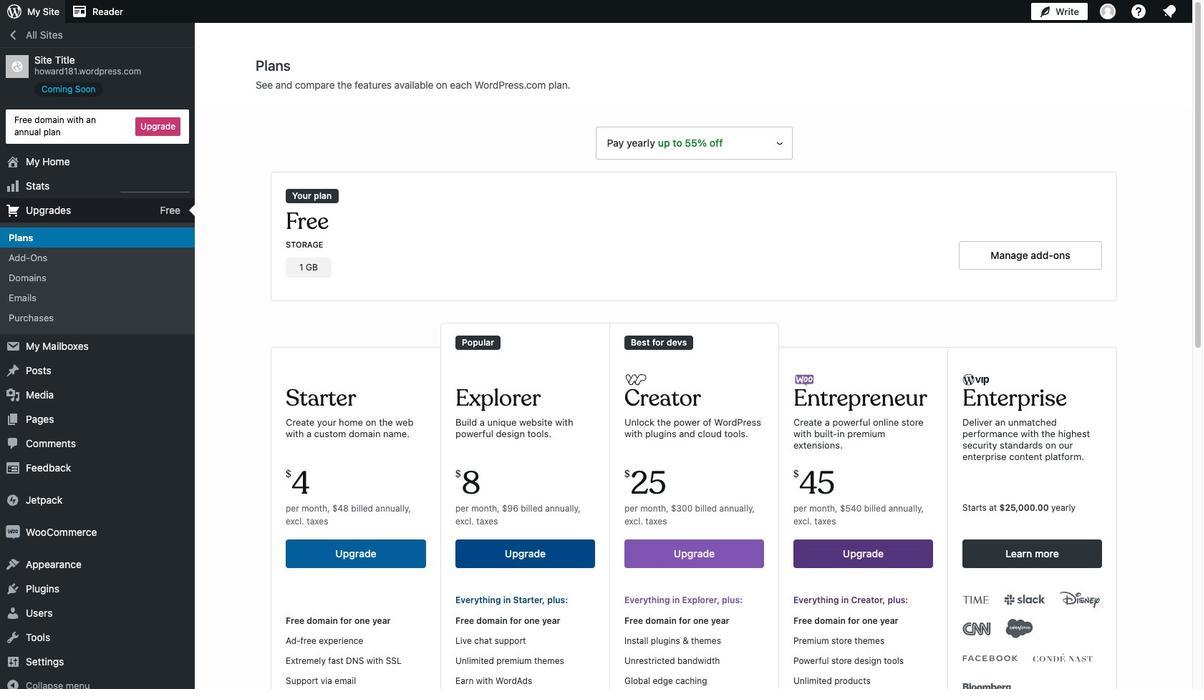 Task type: vqa. For each thing, say whether or not it's contained in the screenshot.
Highest hourly views 0 image
yes



Task type: describe. For each thing, give the bounding box(es) containing it.
2 img image from the top
[[6, 525, 20, 540]]

my profile image
[[1100, 4, 1116, 19]]



Task type: locate. For each thing, give the bounding box(es) containing it.
manage your notifications image
[[1161, 3, 1178, 20]]

highest hourly views 0 image
[[121, 183, 189, 192]]

help image
[[1130, 3, 1147, 20]]

0 vertical spatial img image
[[6, 493, 20, 507]]

img image
[[6, 493, 20, 507], [6, 525, 20, 540]]

1 vertical spatial img image
[[6, 525, 20, 540]]

1 img image from the top
[[6, 493, 20, 507]]



